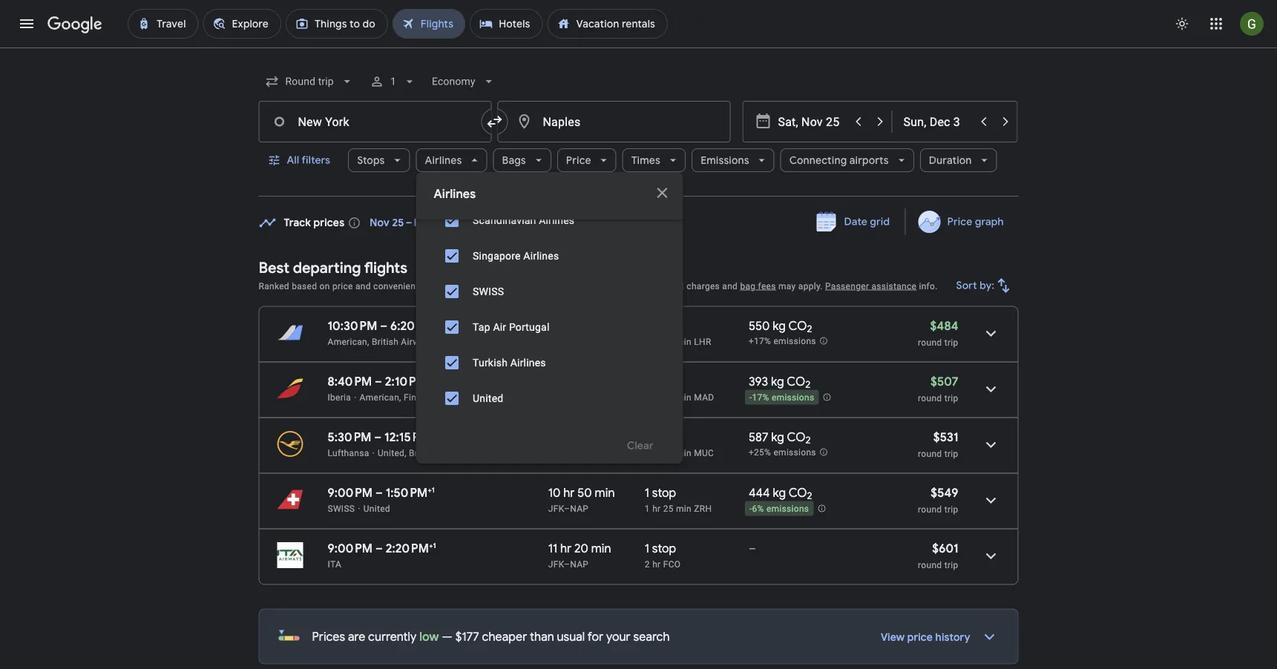 Task type: describe. For each thing, give the bounding box(es) containing it.
date grid button
[[806, 209, 902, 235]]

track prices
[[284, 216, 345, 230]]

1 vertical spatial for
[[588, 630, 604, 645]]

sort
[[957, 279, 978, 293]]

5:30 pm – 12:15 pm
[[328, 430, 430, 445]]

hr inside 10 hr 50 min jfk – nap
[[564, 486, 575, 501]]

1 and from the left
[[356, 281, 371, 291]]

9:00 pm – 1:50 pm + 1
[[328, 486, 435, 501]]

prices include required taxes + fees for 1 adult. optional charges and bag fees may apply. passenger assistance
[[451, 281, 917, 291]]

6%
[[753, 504, 765, 515]]

airlines up required
[[523, 250, 559, 262]]

Departure time: 8:40 PM. text field
[[328, 374, 372, 389]]

by:
[[980, 279, 995, 293]]

2 for 393
[[806, 379, 811, 391]]

2 for 550
[[807, 323, 813, 336]]

50 for 13
[[577, 319, 591, 334]]

5:30 pm
[[328, 430, 372, 445]]

on
[[320, 281, 330, 291]]

emissions down 444 kg co 2
[[767, 504, 810, 515]]

11 hr 20 min jfk – nap
[[549, 541, 612, 570]]

50 for 10
[[578, 486, 592, 501]]

min for 10 hr 50 min jfk – nap
[[595, 486, 615, 501]]

1 fees from the left
[[581, 281, 599, 291]]

9:00 pm – 2:20 pm + 1
[[328, 541, 436, 557]]

price graph button
[[909, 209, 1016, 235]]

25 – dec
[[392, 216, 434, 230]]

1 inside 9:00 pm – 2:20 pm + 1
[[433, 541, 436, 551]]

flights
[[364, 258, 408, 277]]

prices for prices are currently low — $177 cheaper than usual for your search
[[312, 630, 345, 645]]

view price history
[[881, 632, 971, 645]]

1 inside 1 stop 3 hr 20 min muc
[[645, 430, 650, 445]]

emissions down 587 kg co 2 on the bottom of the page
[[774, 448, 817, 458]]

550 kg co 2
[[749, 319, 813, 336]]

layover (1 of 1) is a 2 hr layover at leonardo da vinci–fiumicino airport in rome. element
[[645, 559, 742, 571]]

co for 587
[[787, 430, 806, 445]]

emissions
[[701, 154, 750, 167]]

nap for 50
[[570, 504, 589, 514]]

total duration 10 hr 50 min. element
[[549, 486, 645, 503]]

singapore airlines
[[473, 250, 559, 262]]

– down 6%
[[749, 541, 756, 557]]

2 fees from the left
[[759, 281, 776, 291]]

only button
[[607, 203, 666, 238]]

1 hr 40 min mad
[[645, 392, 715, 403]]

best departing flights main content
[[259, 209, 1019, 670]]

9:00 pm for 2:20 pm
[[328, 541, 373, 557]]

Arrival time: 12:15 PM on  Sunday, November 26. text field
[[385, 430, 438, 445]]

connecting airports
[[790, 154, 889, 167]]

nap for 20
[[570, 559, 589, 570]]

sort by:
[[957, 279, 995, 293]]

$531 round trip
[[919, 430, 959, 459]]

2 for 587
[[806, 435, 811, 447]]

40
[[664, 392, 674, 403]]

-6% emissions
[[750, 504, 810, 515]]

airports
[[850, 154, 889, 167]]

leaves john f. kennedy international airport at 9:00 pm on saturday, november 25 and arrives at naples international airport at 2:20 pm on sunday, november 26. element
[[328, 541, 436, 557]]

times button
[[623, 143, 686, 178]]

connecting
[[790, 154, 847, 167]]

price for price graph
[[948, 215, 973, 229]]

hr inside 1 stop 1 hr 25 min zrh
[[653, 504, 661, 514]]

2:10 pm
[[385, 374, 427, 389]]

swap origin and destination. image
[[486, 113, 504, 131]]

apply.
[[799, 281, 823, 291]]

10:30 pm
[[328, 319, 378, 334]]

view price history image
[[972, 620, 1008, 655]]

taxes
[[549, 281, 571, 291]]

601 US dollars text field
[[933, 541, 959, 557]]

charges
[[687, 281, 720, 291]]

emissions down the 550 kg co 2
[[774, 337, 817, 347]]

include
[[480, 281, 510, 291]]

muc
[[694, 448, 714, 459]]

$507 round trip
[[919, 374, 959, 404]]

total duration 13 hr 50 min. element
[[549, 319, 645, 336]]

close dialog image
[[654, 184, 672, 202]]

singapore
[[473, 250, 521, 262]]

bags
[[502, 154, 526, 167]]

min for 1 hr 40 min mad
[[676, 392, 692, 403]]

Arrival time: 2:10 PM on  Sunday, November 26. text field
[[385, 374, 434, 389]]

airlines down 'airlines' popup button
[[434, 187, 476, 202]]

kg for 393
[[772, 374, 785, 389]]

kg for 550
[[773, 319, 786, 334]]

round for $531
[[919, 449, 943, 459]]

1 1 stop flight. element from the top
[[645, 430, 677, 447]]

1 inside 9:00 pm – 1:50 pm + 1
[[432, 486, 435, 495]]

– inside 10:30 pm – 6:20 pm american, british airways
[[380, 319, 388, 334]]

1 vertical spatial price
[[908, 632, 933, 645]]

bag
[[741, 281, 756, 291]]

duration
[[930, 154, 972, 167]]

13 hr 50 min
[[549, 319, 614, 334]]

17%
[[753, 393, 770, 403]]

flight details. leaves john f. kennedy international airport at 8:40 pm on saturday, november 25 and arrives at naples international airport at 2:10 pm on sunday, november 26. image
[[974, 372, 1009, 407]]

required
[[512, 281, 546, 291]]

hr inside layover (1 of 1) is a 4 hr 10 min layover at heathrow airport in london. 'element'
[[653, 337, 661, 347]]

date grid
[[845, 215, 891, 229]]

flight details. leaves john f. kennedy international airport at 9:00 pm on saturday, november 25 and arrives at naples international airport at 1:50 pm on sunday, november 26. image
[[974, 483, 1009, 519]]

11
[[549, 541, 558, 557]]

kg for 587
[[772, 430, 785, 445]]

Departure text field
[[779, 102, 847, 142]]

Arrival time: 6:20 PM on  Sunday, November 26. text field
[[391, 319, 441, 334]]

2:20 pm
[[386, 541, 429, 557]]

layover (1 of 1) is a 1 hr 25 min layover at zurich airport in zürich. element
[[645, 503, 742, 515]]

operated by iberia express
[[441, 392, 552, 403]]

Return text field
[[904, 102, 972, 142]]

2 and from the left
[[723, 281, 738, 291]]

airlines button
[[416, 143, 488, 178]]

are
[[348, 630, 366, 645]]

550
[[749, 319, 770, 334]]

all filters button
[[259, 143, 342, 178]]

flight details. leaves john f. kennedy international airport at 10:30 pm on saturday, november 25 and arrives at naples international airport at 6:20 pm on sunday, november 26. image
[[974, 316, 1009, 352]]

2 inside 1 stop 2 hr fco
[[645, 559, 650, 570]]

– left the 2:20 pm
[[376, 541, 383, 557]]

Departure time: 5:30 PM. text field
[[328, 430, 372, 445]]

+17% emissions
[[749, 337, 817, 347]]

leaves john f. kennedy international airport at 8:40 pm on saturday, november 25 and arrives at naples international airport at 2:10 pm on sunday, november 26. element
[[328, 374, 434, 389]]

nov
[[370, 216, 390, 230]]

price button
[[558, 143, 617, 178]]

10 inside 10 hr 50 min jfk – nap
[[549, 486, 561, 501]]

any
[[507, 216, 526, 230]]

lhr
[[694, 337, 712, 347]]

portugal
[[509, 321, 549, 333]]

round for $601
[[919, 560, 943, 571]]

leaves john f. kennedy international airport at 5:30 pm on saturday, november 25 and arrives at naples international airport at 12:15 pm on sunday, november 26. element
[[328, 430, 438, 445]]

hr inside 11 hr 20 min jfk – nap
[[561, 541, 572, 557]]

american, inside 10:30 pm – 6:20 pm american, british airways
[[328, 337, 370, 347]]

ita
[[328, 559, 342, 570]]

– inside 11 hr 20 min jfk – nap
[[564, 559, 570, 570]]

co for 393
[[787, 374, 806, 389]]

grid
[[871, 215, 891, 229]]

passenger assistance button
[[826, 281, 917, 291]]

currently
[[368, 630, 417, 645]]

min inside 1 stop 3 hr 20 min muc
[[676, 448, 692, 459]]

Arrival time: 2:20 PM on  Sunday, November 26. text field
[[386, 541, 436, 557]]

scandinavian
[[473, 214, 536, 226]]

444
[[749, 486, 770, 501]]

airlines up the express
[[510, 357, 546, 369]]

1 stop 3 hr 20 min muc
[[645, 430, 714, 459]]

turkish
[[473, 357, 508, 369]]

587
[[749, 430, 769, 445]]

13
[[549, 319, 560, 334]]

trip for $531
[[945, 449, 959, 459]]

convenience
[[374, 281, 426, 291]]

nov 25 – dec 3
[[370, 216, 442, 230]]

6:20 pm
[[391, 319, 434, 334]]

brussels
[[409, 448, 445, 459]]

times
[[632, 154, 661, 167]]

587 kg co 2
[[749, 430, 811, 447]]

3 for stop
[[645, 448, 650, 459]]

+17%
[[749, 337, 772, 347]]

emissions down 393 kg co 2
[[772, 393, 815, 403]]



Task type: vqa. For each thing, say whether or not it's contained in the screenshot.
Add to the middle
no



Task type: locate. For each thing, give the bounding box(es) containing it.
1 iberia from the left
[[328, 392, 351, 403]]

hr left 25
[[653, 504, 661, 514]]

trip
[[945, 337, 959, 348], [945, 393, 959, 404], [945, 449, 959, 459], [945, 505, 959, 515], [945, 560, 959, 571]]

airlines inside 'airlines' popup button
[[425, 154, 462, 167]]

1 horizontal spatial price
[[908, 632, 933, 645]]

min right 40 at the bottom of the page
[[676, 392, 692, 403]]

1 button
[[364, 64, 423, 99]]

3 round from the top
[[919, 449, 943, 459]]

loading results progress bar
[[0, 48, 1278, 50]]

– up the united,
[[374, 430, 382, 445]]

+25%
[[749, 448, 772, 458]]

3 trip from the top
[[945, 449, 959, 459]]

min right 25
[[676, 504, 692, 514]]

hr left fco
[[653, 559, 661, 570]]

1 stop flight. element down 40 at the bottom of the page
[[645, 430, 677, 447]]

- down 444
[[750, 504, 753, 515]]

departure time: 9:00 pm. text field for 2:20 pm
[[328, 541, 373, 557]]

trip inside $601 round trip
[[945, 560, 959, 571]]

usual
[[557, 630, 585, 645]]

co inside 444 kg co 2
[[789, 486, 808, 501]]

departure time: 9:00 pm. text field down lufthansa
[[328, 486, 373, 501]]

layover (1 of 1) is a 3 hr 20 min layover at munich international airport in munich. element
[[645, 447, 742, 459]]

+ inside 9:00 pm – 1:50 pm + 1
[[428, 486, 432, 495]]

min left muc
[[676, 448, 692, 459]]

hr down total duration 12 hr 45 min. element
[[564, 486, 575, 501]]

0 vertical spatial +
[[574, 281, 579, 291]]

3 1 stop flight. element from the top
[[645, 541, 677, 559]]

$549 round trip
[[919, 486, 959, 515]]

12:15 pm
[[385, 430, 430, 445]]

5 round from the top
[[919, 560, 943, 571]]

$601
[[933, 541, 959, 557]]

1 horizontal spatial united
[[473, 392, 503, 405]]

than
[[530, 630, 555, 645]]

air
[[493, 321, 506, 333]]

turkish airlines
[[473, 357, 546, 369]]

view
[[881, 632, 905, 645]]

1 horizontal spatial swiss
[[473, 286, 504, 298]]

10 inside 'element'
[[664, 337, 674, 347]]

hr inside 1 stop 2 hr fco
[[653, 559, 661, 570]]

airlines inside "best departing flights" main content
[[448, 448, 479, 459]]

None text field
[[259, 101, 492, 143]]

10 up 11
[[549, 486, 561, 501]]

none search field containing airlines
[[259, 0, 1019, 464]]

2 stop from the top
[[653, 486, 677, 501]]

0 horizontal spatial and
[[356, 281, 371, 291]]

jfk
[[549, 504, 564, 514], [549, 559, 564, 570]]

– up "american, finnair"
[[375, 374, 382, 389]]

trip for $507
[[945, 393, 959, 404]]

hr inside 'total duration 13 hr 50 min.' element
[[562, 319, 574, 334]]

round for $549
[[919, 505, 943, 515]]

- for 444
[[750, 504, 753, 515]]

1 round from the top
[[919, 337, 943, 348]]

flight details. leaves john f. kennedy international airport at 9:00 pm on saturday, november 25 and arrives at naples international airport at 2:20 pm on sunday, november 26. image
[[974, 539, 1009, 574]]

min for 13 hr 50 min
[[594, 319, 614, 334]]

393
[[749, 374, 769, 389]]

round down $531 at the right of page
[[919, 449, 943, 459]]

nap inside 10 hr 50 min jfk – nap
[[570, 504, 589, 514]]

0 vertical spatial american,
[[328, 337, 370, 347]]

1 stop flight. element for 11 hr 20 min
[[645, 541, 677, 559]]

filters
[[302, 154, 331, 167]]

2 vertical spatial 1 stop flight. element
[[645, 541, 677, 559]]

leaves john f. kennedy international airport at 10:30 pm on saturday, november 25 and arrives at naples international airport at 6:20 pm on sunday, november 26. element
[[328, 319, 441, 334]]

min down total duration 12 hr 45 min. element
[[595, 486, 615, 501]]

trip for $601
[[945, 560, 959, 571]]

$484
[[931, 319, 959, 334]]

0 vertical spatial for
[[602, 281, 614, 291]]

british
[[372, 337, 399, 347]]

iberia
[[328, 392, 351, 403], [493, 392, 517, 403]]

1 vertical spatial 9:00 pm
[[328, 541, 373, 557]]

20 right 11
[[575, 541, 589, 557]]

2 up the -17% emissions
[[806, 379, 811, 391]]

jfk down 11
[[549, 559, 564, 570]]

ranked
[[259, 281, 290, 291]]

– left 1:50 pm
[[376, 486, 383, 501]]

+
[[574, 281, 579, 291], [428, 486, 432, 495], [429, 541, 433, 551]]

best departing flights
[[259, 258, 408, 277]]

4
[[645, 337, 650, 347]]

jfk for 11
[[549, 559, 564, 570]]

kg inside 444 kg co 2
[[773, 486, 786, 501]]

1 vertical spatial nap
[[570, 559, 589, 570]]

1 vertical spatial -
[[750, 504, 753, 515]]

ranked based on price and convenience
[[259, 281, 426, 291]]

united,
[[378, 448, 407, 459]]

10 right 4
[[664, 337, 674, 347]]

hr left 40 at the bottom of the page
[[653, 392, 661, 403]]

departure time: 9:00 pm. text field up ita
[[328, 541, 373, 557]]

round down $484
[[919, 337, 943, 348]]

hr right 11
[[561, 541, 572, 557]]

prices left include
[[451, 281, 477, 291]]

20
[[664, 448, 674, 459], [575, 541, 589, 557]]

2 trip from the top
[[945, 393, 959, 404]]

min inside 'total duration 13 hr 50 min.' element
[[594, 319, 614, 334]]

total duration 11 hr 20 min. element
[[549, 541, 645, 559]]

484 US dollars text field
[[931, 319, 959, 334]]

2 vertical spatial stop
[[653, 541, 677, 557]]

by
[[481, 392, 491, 403]]

0 horizontal spatial prices
[[312, 630, 345, 645]]

price graph
[[948, 215, 1004, 229]]

for left adult.
[[602, 281, 614, 291]]

price left graph
[[948, 215, 973, 229]]

price right view
[[908, 632, 933, 645]]

1 inside popup button
[[390, 75, 396, 88]]

stop for 11 hr 20 min
[[653, 541, 677, 557]]

fees right bag
[[759, 281, 776, 291]]

min inside 11 hr 20 min jfk – nap
[[592, 541, 612, 557]]

layover (1 of 1) is a 4 hr 10 min layover at heathrow airport in london. element
[[645, 336, 742, 348]]

min inside 10 hr 50 min jfk – nap
[[595, 486, 615, 501]]

min inside layover (1 of 1) is a 4 hr 10 min layover at heathrow airport in london. 'element'
[[676, 337, 692, 347]]

0 vertical spatial 3
[[436, 216, 442, 230]]

3 for 25 – dec
[[436, 216, 442, 230]]

0 vertical spatial prices
[[451, 281, 477, 291]]

1 horizontal spatial prices
[[451, 281, 477, 291]]

0 vertical spatial -
[[750, 393, 753, 403]]

trip down $507
[[945, 393, 959, 404]]

and left bag
[[723, 281, 738, 291]]

$549
[[931, 486, 959, 501]]

2 nap from the top
[[570, 559, 589, 570]]

min
[[594, 319, 614, 334], [676, 337, 692, 347], [676, 392, 692, 403], [676, 448, 692, 459], [595, 486, 615, 501], [676, 504, 692, 514], [592, 541, 612, 557]]

+ right "taxes"
[[574, 281, 579, 291]]

$177
[[456, 630, 480, 645]]

1 horizontal spatial and
[[723, 281, 738, 291]]

None search field
[[259, 0, 1019, 464]]

1 9:00 pm from the top
[[328, 486, 373, 501]]

1 horizontal spatial fees
[[759, 281, 776, 291]]

2 up the -6% emissions at the bottom
[[808, 490, 813, 503]]

1 jfk from the top
[[549, 504, 564, 514]]

co up the -6% emissions at the bottom
[[789, 486, 808, 501]]

20 inside 1 stop 3 hr 20 min muc
[[664, 448, 674, 459]]

5 trip from the top
[[945, 560, 959, 571]]

min for 4 hr 10 min lhr
[[676, 337, 692, 347]]

co up +17% emissions
[[789, 319, 807, 334]]

layover (1 of 1) is a 1 hr 40 min layover at adolfo suárez madrid–barajas airport in madrid. element
[[645, 392, 742, 404]]

0 vertical spatial swiss
[[473, 286, 504, 298]]

price
[[333, 281, 353, 291], [908, 632, 933, 645]]

4 trip from the top
[[945, 505, 959, 515]]

1 vertical spatial swiss
[[328, 504, 355, 514]]

1 inside 1 stop 2 hr fco
[[645, 541, 650, 557]]

lufthansa
[[328, 448, 369, 459]]

2 inside 587 kg co 2
[[806, 435, 811, 447]]

nap
[[570, 504, 589, 514], [570, 559, 589, 570]]

swiss inside search field
[[473, 286, 504, 298]]

1 horizontal spatial 20
[[664, 448, 674, 459]]

1 vertical spatial 3
[[645, 448, 650, 459]]

+ for 10
[[428, 486, 432, 495]]

50 down total duration 12 hr 45 min. element
[[578, 486, 592, 501]]

hr right 4
[[653, 337, 661, 347]]

stop inside 1 stop 2 hr fco
[[653, 541, 677, 557]]

tap air portugal
[[473, 321, 549, 333]]

iberia right by
[[493, 392, 517, 403]]

393 kg co 2
[[749, 374, 811, 391]]

iberia down the 8:40 pm
[[328, 392, 351, 403]]

0 vertical spatial price
[[333, 281, 353, 291]]

531 US dollars text field
[[934, 430, 959, 445]]

adult.
[[624, 281, 647, 291]]

0 horizontal spatial iberia
[[328, 392, 351, 403]]

min right 13
[[594, 319, 614, 334]]

3 down total duration 12 hr 45 min. element
[[645, 448, 650, 459]]

1 stop flight. element for 10 hr 50 min
[[645, 486, 677, 503]]

25
[[664, 504, 674, 514]]

united down 9:00 pm – 1:50 pm + 1
[[364, 504, 390, 514]]

stop inside 1 stop 1 hr 25 min zrh
[[653, 486, 677, 501]]

0 horizontal spatial united
[[364, 504, 390, 514]]

airlines right stops popup button
[[425, 154, 462, 167]]

2 inside the 550 kg co 2
[[807, 323, 813, 336]]

nap down total duration 11 hr 20 min. element
[[570, 559, 589, 570]]

fees right "taxes"
[[581, 281, 599, 291]]

departure time: 9:00 pm. text field for 1:50 pm
[[328, 486, 373, 501]]

 image
[[372, 448, 375, 459]]

1 vertical spatial american,
[[360, 392, 402, 403]]

0 vertical spatial 9:00 pm
[[328, 486, 373, 501]]

1 stop from the top
[[653, 430, 677, 445]]

round inside $601 round trip
[[919, 560, 943, 571]]

co inside the 550 kg co 2
[[789, 319, 807, 334]]

–
[[380, 319, 388, 334], [375, 374, 382, 389], [374, 430, 382, 445], [376, 486, 383, 501], [564, 504, 570, 514], [376, 541, 383, 557], [749, 541, 756, 557], [564, 559, 570, 570]]

2 1 stop flight. element from the top
[[645, 486, 677, 503]]

swiss down leaves john f. kennedy international airport at 9:00 pm on saturday, november 25 and arrives at naples international airport at 1:50 pm on sunday, november 26. element
[[328, 504, 355, 514]]

prices left are
[[312, 630, 345, 645]]

flight details. leaves john f. kennedy international airport at 5:30 pm on saturday, november 25 and arrives at naples international airport at 12:15 pm on sunday, november 26. image
[[974, 427, 1009, 463]]

1 nap from the top
[[570, 504, 589, 514]]

1 vertical spatial jfk
[[549, 559, 564, 570]]

10:30 pm – 6:20 pm american, british airways
[[328, 319, 434, 347]]

hr left muc
[[653, 448, 661, 459]]

0 vertical spatial united
[[473, 392, 503, 405]]

price right the on
[[333, 281, 353, 291]]

express
[[519, 392, 552, 403]]

jfk for 10
[[549, 504, 564, 514]]

3 right 25 – dec
[[436, 216, 442, 230]]

0 horizontal spatial price
[[566, 154, 592, 167]]

$507
[[931, 374, 959, 389]]

50 inside 10 hr 50 min jfk – nap
[[578, 486, 592, 501]]

50 right 13
[[577, 319, 591, 334]]

trip inside $549 round trip
[[945, 505, 959, 515]]

1 trip from the top
[[945, 337, 959, 348]]

finnair
[[404, 392, 432, 403]]

20 left muc
[[664, 448, 674, 459]]

airways
[[401, 337, 434, 347]]

round for $507
[[919, 393, 943, 404]]

2 left fco
[[645, 559, 650, 570]]

co
[[789, 319, 807, 334], [787, 374, 806, 389], [787, 430, 806, 445], [789, 486, 808, 501]]

0 vertical spatial departure time: 9:00 pm. text field
[[328, 486, 373, 501]]

min inside 1 stop 1 hr 25 min zrh
[[676, 504, 692, 514]]

3 inside 1 stop 3 hr 20 min muc
[[645, 448, 650, 459]]

co inside 587 kg co 2
[[787, 430, 806, 445]]

trip for $549
[[945, 505, 959, 515]]

and
[[356, 281, 371, 291], [723, 281, 738, 291]]

1 vertical spatial 50
[[578, 486, 592, 501]]

0 horizontal spatial 20
[[575, 541, 589, 557]]

1 vertical spatial 20
[[575, 541, 589, 557]]

2 vertical spatial +
[[429, 541, 433, 551]]

0 vertical spatial 1 stop flight. element
[[645, 430, 677, 447]]

1 vertical spatial 1 stop flight. element
[[645, 486, 677, 503]]

1 stop flight. element up 25
[[645, 486, 677, 503]]

united
[[473, 392, 503, 405], [364, 504, 390, 514]]

and down the flights
[[356, 281, 371, 291]]

0 horizontal spatial swiss
[[328, 504, 355, 514]]

round for $484
[[919, 337, 943, 348]]

united inside "best departing flights" main content
[[364, 504, 390, 514]]

main menu image
[[18, 15, 36, 33]]

date
[[845, 215, 868, 229]]

+ inside 9:00 pm – 2:20 pm + 1
[[429, 541, 433, 551]]

zrh
[[694, 504, 712, 514]]

learn more about tracked prices image
[[348, 216, 361, 230]]

Departure time: 10:30 PM. text field
[[328, 319, 378, 334]]

- down 393
[[750, 393, 753, 403]]

– inside 10 hr 50 min jfk – nap
[[564, 504, 570, 514]]

bag fees button
[[741, 281, 776, 291]]

2 9:00 pm from the top
[[328, 541, 373, 557]]

2 inside 444 kg co 2
[[808, 490, 813, 503]]

2 jfk from the top
[[549, 559, 564, 570]]

9:00 pm down lufthansa
[[328, 486, 373, 501]]

1 stop flight. element up fco
[[645, 541, 677, 559]]

jfk inside 10 hr 50 min jfk – nap
[[549, 504, 564, 514]]

trip down $531 at the right of page
[[945, 449, 959, 459]]

1
[[390, 75, 396, 88], [616, 281, 621, 291], [645, 392, 650, 403], [645, 430, 650, 445], [432, 486, 435, 495], [645, 486, 650, 501], [645, 504, 650, 514], [433, 541, 436, 551], [645, 541, 650, 557]]

assistance
[[872, 281, 917, 291]]

1 departure time: 9:00 pm. text field from the top
[[328, 486, 373, 501]]

1 horizontal spatial 10
[[664, 337, 674, 347]]

leaves john f. kennedy international airport at 9:00 pm on saturday, november 25 and arrives at naples international airport at 1:50 pm on sunday, november 26. element
[[328, 486, 435, 501]]

- for 393
[[750, 393, 753, 403]]

1 horizontal spatial iberia
[[493, 392, 517, 403]]

price right bags popup button
[[566, 154, 592, 167]]

2 up +25% emissions
[[806, 435, 811, 447]]

3 stop from the top
[[653, 541, 677, 557]]

hr right 13
[[562, 319, 574, 334]]

0 horizontal spatial 3
[[436, 216, 442, 230]]

stop inside 1 stop 3 hr 20 min muc
[[653, 430, 677, 445]]

price inside "price" popup button
[[566, 154, 592, 167]]

scandinavian airlines
[[473, 214, 574, 226]]

kg inside 587 kg co 2
[[772, 430, 785, 445]]

1 vertical spatial price
[[948, 215, 973, 229]]

1 stop 1 hr 25 min zrh
[[645, 486, 712, 514]]

sort by: button
[[951, 268, 1019, 304]]

3 inside find the best price region
[[436, 216, 442, 230]]

trip inside $484 round trip
[[945, 337, 959, 348]]

+ down united, brussels airlines
[[428, 486, 432, 495]]

mad
[[694, 392, 715, 403]]

2 iberia from the left
[[493, 392, 517, 403]]

—
[[442, 630, 453, 645]]

0 horizontal spatial 10
[[549, 486, 561, 501]]

trip down the 601 us dollars text box
[[945, 560, 959, 571]]

jfk inside 11 hr 20 min jfk – nap
[[549, 559, 564, 570]]

nap inside 11 hr 20 min jfk – nap
[[570, 559, 589, 570]]

search
[[634, 630, 670, 645]]

all
[[287, 154, 299, 167]]

total duration 12 hr 45 min. element
[[549, 430, 645, 447]]

2 - from the top
[[750, 504, 753, 515]]

kg for 444
[[773, 486, 786, 501]]

prices are currently low — $177 cheaper than usual for your search
[[312, 630, 670, 645]]

0 horizontal spatial price
[[333, 281, 353, 291]]

0 vertical spatial stop
[[653, 430, 677, 445]]

swiss inside "best departing flights" main content
[[328, 504, 355, 514]]

swiss up tap
[[473, 286, 504, 298]]

1 vertical spatial prices
[[312, 630, 345, 645]]

+ down arrival time: 1:50 pm on  sunday, november 26. text field
[[429, 541, 433, 551]]

hr
[[562, 319, 574, 334], [653, 337, 661, 347], [653, 392, 661, 403], [653, 448, 661, 459], [564, 486, 575, 501], [653, 504, 661, 514], [561, 541, 572, 557], [653, 559, 661, 570]]

prices
[[314, 216, 345, 230]]

10
[[664, 337, 674, 347], [549, 486, 561, 501]]

2 inside 393 kg co 2
[[806, 379, 811, 391]]

1 vertical spatial 10
[[549, 486, 561, 501]]

– down the total duration 10 hr 50 min. element
[[564, 504, 570, 514]]

0 vertical spatial price
[[566, 154, 592, 167]]

20 inside 11 hr 20 min jfk – nap
[[575, 541, 589, 557]]

kg inside the 550 kg co 2
[[773, 319, 786, 334]]

0 vertical spatial jfk
[[549, 504, 564, 514]]

Departure time: 9:00 PM. text field
[[328, 486, 373, 501], [328, 541, 373, 557]]

9:00 pm for 1:50 pm
[[328, 486, 373, 501]]

trip down $484
[[945, 337, 959, 348]]

1:50 pm
[[386, 486, 428, 501]]

-17% emissions
[[750, 393, 815, 403]]

$531
[[934, 430, 959, 445]]

trip inside $531 round trip
[[945, 449, 959, 459]]

co for 444
[[789, 486, 808, 501]]

0 horizontal spatial fees
[[581, 281, 599, 291]]

for left your
[[588, 630, 604, 645]]

none text field inside search field
[[259, 101, 492, 143]]

graph
[[975, 215, 1004, 229]]

– up british
[[380, 319, 388, 334]]

round inside $507 round trip
[[919, 393, 943, 404]]

price inside price graph button
[[948, 215, 973, 229]]

0 vertical spatial 50
[[577, 319, 591, 334]]

1 vertical spatial stop
[[653, 486, 677, 501]]

co for 550
[[789, 319, 807, 334]]

stop up fco
[[653, 541, 677, 557]]

trip inside $507 round trip
[[945, 393, 959, 404]]

$484 round trip
[[919, 319, 959, 348]]

trip down $549 on the bottom of the page
[[945, 505, 959, 515]]

airlines right any
[[539, 214, 574, 226]]

None text field
[[498, 101, 731, 143]]

co inside 393 kg co 2
[[787, 374, 806, 389]]

round down $549 on the bottom of the page
[[919, 505, 943, 515]]

– down total duration 11 hr 20 min. element
[[564, 559, 570, 570]]

min left lhr in the bottom right of the page
[[676, 337, 692, 347]]

4 round from the top
[[919, 505, 943, 515]]

0 vertical spatial 20
[[664, 448, 674, 459]]

prices
[[451, 281, 477, 291], [312, 630, 345, 645]]

co up the -17% emissions
[[787, 374, 806, 389]]

find the best price region
[[259, 209, 1019, 247]]

nap down the total duration 10 hr 50 min. element
[[570, 504, 589, 514]]

1 horizontal spatial 3
[[645, 448, 650, 459]]

549 US dollars text field
[[931, 486, 959, 501]]

1 vertical spatial +
[[428, 486, 432, 495]]

min for 11 hr 20 min jfk – nap
[[592, 541, 612, 557]]

2 for 444
[[808, 490, 813, 503]]

co up +25% emissions
[[787, 430, 806, 445]]

2 departure time: 9:00 pm. text field from the top
[[328, 541, 373, 557]]

round down the $507 text box
[[919, 393, 943, 404]]

stop up 25
[[653, 486, 677, 501]]

2 round from the top
[[919, 393, 943, 404]]

stop for 10 hr 50 min
[[653, 486, 677, 501]]

united, brussels airlines
[[378, 448, 479, 459]]

emissions
[[774, 337, 817, 347], [772, 393, 815, 403], [774, 448, 817, 458], [767, 504, 810, 515]]

round inside $549 round trip
[[919, 505, 943, 515]]

0 vertical spatial 10
[[664, 337, 674, 347]]

1 vertical spatial departure time: 9:00 pm. text field
[[328, 541, 373, 557]]

american, finnair
[[360, 392, 432, 403]]

united down turkish
[[473, 392, 503, 405]]

american, down 10:30 pm
[[328, 337, 370, 347]]

None field
[[259, 68, 361, 95], [426, 68, 502, 95], [259, 68, 361, 95], [426, 68, 502, 95]]

1 stop flight. element
[[645, 430, 677, 447], [645, 486, 677, 503], [645, 541, 677, 559]]

round inside $531 round trip
[[919, 449, 943, 459]]

+ for 11
[[429, 541, 433, 551]]

kg up +25% emissions
[[772, 430, 785, 445]]

change appearance image
[[1165, 6, 1201, 42]]

3
[[436, 216, 442, 230], [645, 448, 650, 459]]

stop up layover (1 of 1) is a 3 hr 20 min layover at munich international airport in munich. element
[[653, 430, 677, 445]]

10 hr 50 min jfk – nap
[[549, 486, 615, 514]]

round down the 601 us dollars text box
[[919, 560, 943, 571]]

trip for $484
[[945, 337, 959, 348]]

kg up the -17% emissions
[[772, 374, 785, 389]]

4 hr 10 min lhr
[[645, 337, 712, 347]]

kg
[[773, 319, 786, 334], [772, 374, 785, 389], [772, 430, 785, 445], [773, 486, 786, 501]]

round inside $484 round trip
[[919, 337, 943, 348]]

prices for prices include required taxes + fees for 1 adult. optional charges and bag fees may apply. passenger assistance
[[451, 281, 477, 291]]

9:00 pm up ita
[[328, 541, 373, 557]]

Arrival time: 1:50 PM on  Sunday, November 26. text field
[[386, 486, 435, 501]]

operated
[[441, 392, 479, 403]]

hr inside layover (1 of 1) is a 1 hr 40 min layover at adolfo suárez madrid–barajas airport in madrid. element
[[653, 392, 661, 403]]

min right 11
[[592, 541, 612, 557]]

jfk up 11
[[549, 504, 564, 514]]

kg inside 393 kg co 2
[[772, 374, 785, 389]]

507 US dollars text field
[[931, 374, 959, 389]]

hr inside 1 stop 3 hr 20 min muc
[[653, 448, 661, 459]]

airlines right brussels
[[448, 448, 479, 459]]

min inside layover (1 of 1) is a 1 hr 40 min layover at adolfo suárez madrid–barajas airport in madrid. element
[[676, 392, 692, 403]]

kg up +17% emissions
[[773, 319, 786, 334]]

price for price
[[566, 154, 592, 167]]

0 vertical spatial nap
[[570, 504, 589, 514]]

2
[[807, 323, 813, 336], [806, 379, 811, 391], [806, 435, 811, 447], [808, 490, 813, 503], [645, 559, 650, 570]]

1 vertical spatial united
[[364, 504, 390, 514]]

1 horizontal spatial price
[[948, 215, 973, 229]]

1 - from the top
[[750, 393, 753, 403]]



